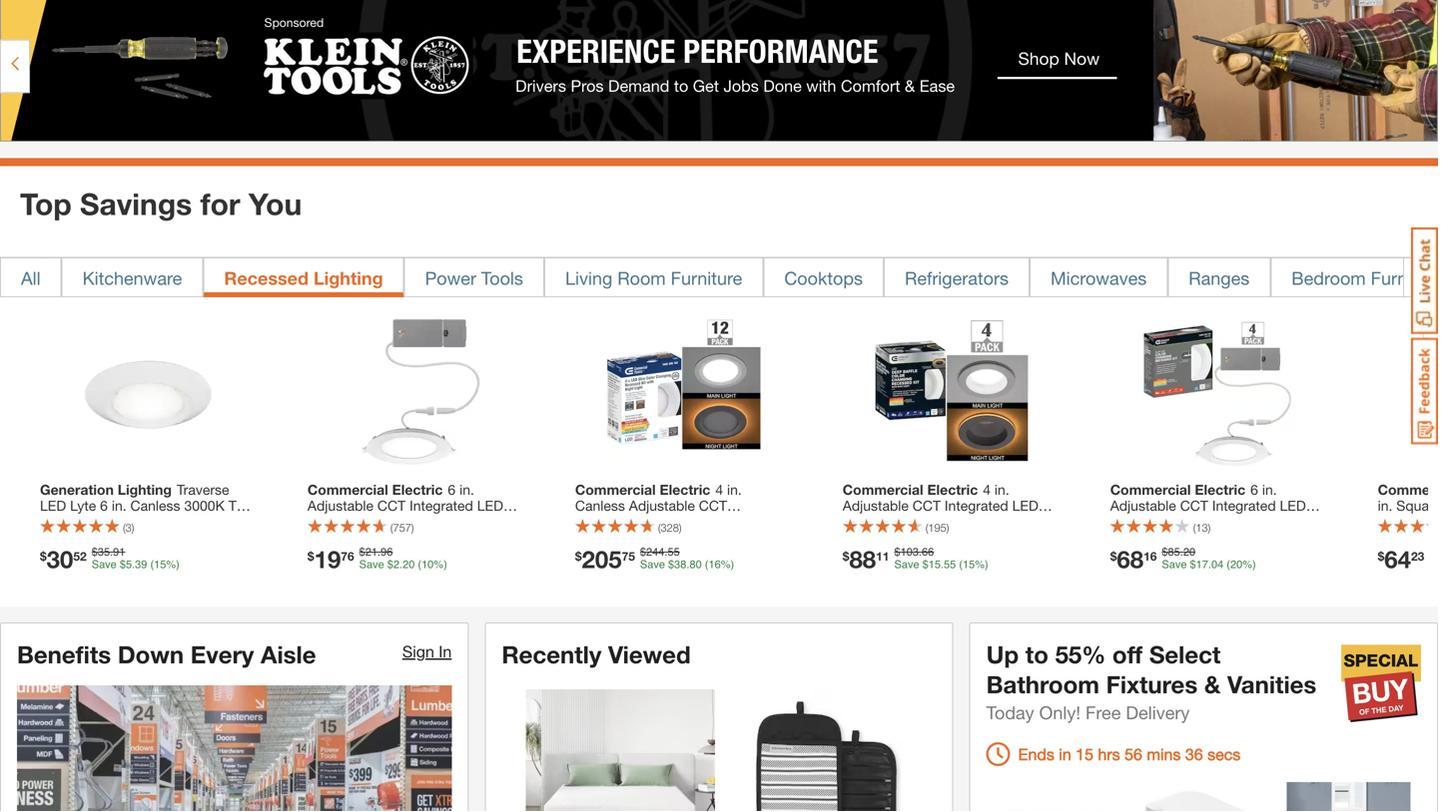 Task type: vqa. For each thing, say whether or not it's contained in the screenshot.
"%)" corresponding to 205
yes



Task type: describe. For each thing, give the bounding box(es) containing it.
( down the in.
[[123, 522, 125, 535]]

lighting for generation lighting
[[118, 482, 172, 498]]

vanities, mirrors & hardware product image image
[[1287, 783, 1411, 812]]

) for 88
[[947, 522, 949, 535]]

power
[[425, 268, 476, 289]]

room
[[617, 268, 666, 289]]

) for 30
[[132, 522, 134, 535]]

refrigerators button
[[884, 258, 1030, 298]]

t24
[[229, 498, 252, 514]]

save for 88
[[894, 559, 919, 571]]

( inside $ 19 76 $ 21 . 96 save $ 2 . 20 ( 10 %)
[[418, 559, 422, 571]]

64
[[1384, 545, 1411, 574]]

in
[[1059, 746, 1071, 765]]

( inside $ 88 11 $ 103 . 66 save $ 15 . 55 ( 15 %)
[[959, 559, 963, 571]]

103
[[900, 546, 919, 559]]

sign
[[402, 643, 434, 662]]

( up 244
[[658, 522, 661, 535]]

0 horizontal spatial led
[[40, 498, 66, 514]]

construction
[[72, 514, 153, 530]]

757
[[393, 522, 411, 535]]

$ right 21
[[387, 559, 393, 571]]

%) for 88
[[975, 559, 988, 571]]

cooktops button
[[763, 258, 884, 298]]

$ right 244
[[668, 559, 674, 571]]

viewed
[[608, 641, 691, 669]]

85
[[1168, 546, 1180, 559]]

furniture inside bedroom furniture button
[[1371, 268, 1438, 289]]

commercial for 68
[[1110, 482, 1191, 498]]

save for 30
[[92, 559, 117, 571]]

15 inside $ 30 52 $ 35 . 91 save $ 5 . 39 ( 15 %)
[[154, 559, 166, 571]]

%) for 19
[[434, 559, 447, 571]]

benefits down every aisle
[[17, 641, 316, 669]]

75
[[622, 550, 635, 564]]

56
[[1125, 746, 1142, 765]]

( inside $ 205 75 $ 244 . 55 save $ 38 . 80 ( 16 %)
[[705, 559, 709, 571]]

$ right 103
[[922, 559, 929, 571]]

( 757 )
[[390, 522, 414, 535]]

2 horizontal spatial 20
[[1230, 559, 1243, 571]]

17
[[1196, 559, 1208, 571]]

top savings for you
[[20, 186, 302, 222]]

76
[[341, 550, 354, 564]]

lyte
[[70, 498, 96, 514]]

( 328 )
[[658, 522, 682, 535]]

living room furniture button
[[544, 258, 763, 298]]

electric for 68
[[1195, 482, 1246, 498]]

( up 66
[[926, 522, 928, 535]]

66
[[922, 546, 934, 559]]

top
[[20, 186, 72, 222]]

ends
[[1018, 746, 1054, 765]]

55%
[[1055, 641, 1106, 669]]

328
[[661, 522, 679, 535]]

1 horizontal spatial 20
[[1183, 546, 1196, 559]]

living
[[565, 268, 612, 289]]

11
[[876, 550, 889, 564]]

$ left the 75
[[575, 550, 582, 564]]

ends in 15 hrs 56 mins 36 secs
[[1018, 746, 1241, 765]]

21
[[365, 546, 378, 559]]

10
[[422, 559, 434, 571]]

mins
[[1147, 746, 1181, 765]]

you
[[249, 186, 302, 222]]

$ right 76
[[359, 546, 365, 559]]

commercial electric for 19
[[308, 482, 443, 498]]

38
[[674, 559, 687, 571]]

80
[[690, 559, 702, 571]]

$ right 68
[[1162, 546, 1168, 559]]

kitchenware
[[83, 268, 182, 289]]

up
[[986, 641, 1019, 669]]

recently viewed
[[502, 641, 691, 669]]

$ 30 52 $ 35 . 91 save $ 5 . 39 ( 15 %)
[[40, 545, 180, 574]]

bathroom sinks & faucets product image image
[[997, 783, 1121, 812]]

68
[[1117, 545, 1144, 574]]

recessed inside traverse led lyte 6 in. canless 3000k t24 new construction integrated led recessed light kit
[[40, 530, 102, 546]]

5
[[126, 559, 132, 571]]

bedroom furniture button
[[1271, 258, 1438, 298]]

39
[[135, 559, 147, 571]]

feedback link image
[[1411, 338, 1438, 445]]

save for 68
[[1162, 559, 1187, 571]]

88
[[849, 545, 876, 574]]

$ right '11'
[[894, 546, 900, 559]]

canless
[[130, 498, 180, 514]]

$ 68 16 $ 85 . 20 save $ 17 . 04 ( 20 %)
[[1110, 545, 1256, 574]]

microwaves button
[[1030, 258, 1168, 298]]

fixtures
[[1106, 671, 1198, 699]]

benefits
[[17, 641, 111, 669]]

generation
[[40, 482, 114, 498]]

power tools
[[425, 268, 523, 289]]

15 right 66
[[963, 559, 975, 571]]

55 inside $ 88 11 $ 103 . 66 save $ 15 . 55 ( 15 %)
[[944, 559, 956, 571]]

$ 19 76 $ 21 . 96 save $ 2 . 20 ( 10 %)
[[308, 545, 447, 574]]

20 inside $ 19 76 $ 21 . 96 save $ 2 . 20 ( 10 %)
[[403, 559, 415, 571]]

aisle
[[261, 641, 316, 669]]

205
[[582, 545, 622, 574]]

next arrow image
[[1412, 268, 1429, 288]]

ultra slim 4 in. square canless adjust color temp integrated led recessed light w/ night light, black trim opt (4-pack) image
[[1409, 318, 1438, 472]]

down
[[118, 641, 184, 669]]

6 in. adjustable cct integrated led canless recessed light trim 900 lumens kitchen bathroom remodel wet rated dimmable image
[[339, 318, 494, 472]]

$ down 'new' on the bottom left of the page
[[40, 550, 47, 564]]

commercial electric link for 205
[[575, 482, 793, 562]]

hrs
[[1098, 746, 1120, 765]]

recessed inside button
[[224, 268, 309, 289]]

commercial for 88
[[843, 482, 923, 498]]

recessed lighting
[[224, 268, 383, 289]]

$ right 85
[[1190, 559, 1196, 571]]

$ left 76
[[308, 550, 314, 564]]

15 right 103
[[929, 559, 941, 571]]

up to 55% off select bathroom fixtures & vanities today only! free delivery
[[986, 641, 1317, 724]]

) for 68
[[1208, 522, 1211, 535]]

ranges
[[1189, 268, 1250, 289]]

$ 88 11 $ 103 . 66 save $ 15 . 55 ( 15 %)
[[843, 545, 988, 574]]

commercial electric link for 19
[[308, 482, 525, 562]]

$ inside $ 64 23
[[1378, 550, 1384, 564]]

16 inside $ 68 16 $ 85 . 20 save $ 17 . 04 ( 20 %)
[[1144, 550, 1157, 564]]

bedroom furniture
[[1292, 268, 1438, 289]]

bathroom
[[986, 671, 1100, 699]]



Task type: locate. For each thing, give the bounding box(es) containing it.
3 commercial electric link from the left
[[843, 482, 1060, 562]]

16 right 80
[[709, 559, 721, 571]]

$ left the 23 at the right
[[1378, 550, 1384, 564]]

new
[[40, 514, 68, 530]]

20 right 2
[[403, 559, 415, 571]]

244
[[646, 546, 665, 559]]

furniture right room
[[671, 268, 742, 289]]

4 commercial electric link from the left
[[1110, 482, 1328, 562]]

3 save from the left
[[640, 559, 665, 571]]

sign in card banner image
[[17, 686, 452, 812]]

1 save from the left
[[92, 559, 117, 571]]

traverse
[[177, 482, 229, 498]]

%) right 39
[[166, 559, 180, 571]]

96
[[381, 546, 393, 559]]

$ left 39
[[120, 559, 126, 571]]

.
[[110, 546, 113, 559], [378, 546, 381, 559], [665, 546, 668, 559], [919, 546, 922, 559], [1180, 546, 1183, 559], [132, 559, 135, 571], [400, 559, 403, 571], [687, 559, 690, 571], [941, 559, 944, 571], [1208, 559, 1211, 571]]

to
[[1025, 641, 1049, 669]]

2 commercial electric from the left
[[575, 482, 710, 498]]

1 horizontal spatial lighting
[[314, 268, 383, 289]]

1 vertical spatial recessed
[[40, 530, 102, 546]]

save inside $ 68 16 $ 85 . 20 save $ 17 . 04 ( 20 %)
[[1162, 559, 1187, 571]]

) for 19
[[411, 522, 414, 535]]

save left 2
[[359, 559, 384, 571]]

1 ) from the left
[[132, 522, 134, 535]]

2 save from the left
[[359, 559, 384, 571]]

save left 17
[[1162, 559, 1187, 571]]

every
[[191, 641, 254, 669]]

traverse led lyte 6 in. canless 3000k t24 new construction integrated led recessed light kit
[[40, 482, 252, 546]]

5 %) from the left
[[1243, 559, 1256, 571]]

led
[[40, 498, 66, 514], [224, 514, 250, 530]]

15 right 39
[[154, 559, 166, 571]]

3 commercial electric from the left
[[843, 482, 978, 498]]

6 in. adjustable cct integrated led canless recessed light trim 900 lumens kitchen bathroom remodel wet rated (4-pack) image
[[1142, 318, 1296, 472]]

in
[[439, 643, 452, 662]]

led down traverse
[[224, 514, 250, 530]]

led left lyte in the bottom left of the page
[[40, 498, 66, 514]]

0 horizontal spatial lighting
[[118, 482, 172, 498]]

%) right 66
[[975, 559, 988, 571]]

23
[[1411, 550, 1424, 564]]

( right 04
[[1227, 559, 1230, 571]]

16
[[1144, 550, 1157, 564], [709, 559, 721, 571]]

5 ) from the left
[[1208, 522, 1211, 535]]

1 %) from the left
[[166, 559, 180, 571]]

1 horizontal spatial recessed
[[224, 268, 309, 289]]

bedroom
[[1292, 268, 1366, 289]]

%) inside $ 30 52 $ 35 . 91 save $ 5 . 39 ( 15 %)
[[166, 559, 180, 571]]

91
[[113, 546, 125, 559]]

living room furniture
[[565, 268, 742, 289]]

$ right 52
[[92, 546, 98, 559]]

for
[[200, 186, 240, 222]]

commercial electric for 205
[[575, 482, 710, 498]]

commercial electric for 88
[[843, 482, 978, 498]]

0 horizontal spatial 20
[[403, 559, 415, 571]]

20 right 85
[[1183, 546, 1196, 559]]

%) inside $ 88 11 $ 103 . 66 save $ 15 . 55 ( 15 %)
[[975, 559, 988, 571]]

light
[[106, 530, 137, 546]]

secs
[[1208, 746, 1241, 765]]

195
[[928, 522, 947, 535]]

10 in. support cooling medium to firm gel memory foam tight top queen mattress, breathable and hypoallergenic image
[[526, 690, 715, 812]]

0 horizontal spatial 55
[[668, 546, 680, 559]]

save inside $ 205 75 $ 244 . 55 save $ 38 . 80 ( 16 %)
[[640, 559, 665, 571]]

furniture right bedroom
[[1371, 268, 1438, 289]]

commercial for 205
[[575, 482, 656, 498]]

4 in. adjustable cct integrated led canless recessed light trim with night light 650 lumens reduces glare (4-pack) image
[[874, 318, 1029, 472]]

commercial electric for 68
[[1110, 482, 1246, 498]]

2 electric from the left
[[660, 482, 710, 498]]

ranges button
[[1168, 258, 1271, 298]]

55 right 244
[[668, 546, 680, 559]]

%) inside $ 68 16 $ 85 . 20 save $ 17 . 04 ( 20 %)
[[1243, 559, 1256, 571]]

save
[[92, 559, 117, 571], [359, 559, 384, 571], [640, 559, 665, 571], [894, 559, 919, 571], [1162, 559, 1187, 571]]

commercial electric link
[[308, 482, 525, 562], [575, 482, 793, 562], [843, 482, 1060, 562], [1110, 482, 1328, 562]]

(
[[123, 522, 125, 535], [390, 522, 393, 535], [658, 522, 661, 535], [926, 522, 928, 535], [1193, 522, 1196, 535], [150, 559, 154, 571], [418, 559, 422, 571], [705, 559, 709, 571], [959, 559, 963, 571], [1227, 559, 1230, 571]]

3 ) from the left
[[679, 522, 682, 535]]

0 horizontal spatial 16
[[709, 559, 721, 571]]

%) right 04
[[1243, 559, 1256, 571]]

generation lighting
[[40, 482, 172, 498]]

( right 39
[[150, 559, 154, 571]]

2 commercial electric link from the left
[[575, 482, 793, 562]]

lighting inside button
[[314, 268, 383, 289]]

refrigerators
[[905, 268, 1009, 289]]

1 horizontal spatial led
[[224, 514, 250, 530]]

6
[[100, 498, 108, 514]]

19
[[314, 545, 341, 574]]

36
[[1185, 746, 1203, 765]]

%) for 68
[[1243, 559, 1256, 571]]

1 horizontal spatial 16
[[1144, 550, 1157, 564]]

( inside $ 68 16 $ 85 . 20 save $ 17 . 04 ( 20 %)
[[1227, 559, 1230, 571]]

recessed up 52
[[40, 530, 102, 546]]

recessed down you
[[224, 268, 309, 289]]

all button
[[0, 258, 62, 298]]

electric for 19
[[392, 482, 443, 498]]

0 horizontal spatial recessed
[[40, 530, 102, 546]]

55 inside $ 205 75 $ 244 . 55 save $ 38 . 80 ( 16 %)
[[668, 546, 680, 559]]

commercial electric up the "( 328 )"
[[575, 482, 710, 498]]

traverse led lyte 6 in. canless 3000k t24 new construction integrated led recessed light kit image
[[72, 318, 226, 472]]

commercial electric up ( 757 )
[[308, 482, 443, 498]]

special buy logo image
[[1341, 644, 1421, 724]]

4 save from the left
[[894, 559, 919, 571]]

commercial electric up "( 195 )"
[[843, 482, 978, 498]]

0 vertical spatial recessed
[[224, 268, 309, 289]]

16 left 85
[[1144, 550, 1157, 564]]

sign in link
[[402, 643, 452, 662]]

commercial up 21
[[308, 482, 388, 498]]

commercial electric link for 68
[[1110, 482, 1328, 562]]

1 furniture from the left
[[671, 268, 742, 289]]

recently
[[502, 641, 602, 669]]

electric for 205
[[660, 482, 710, 498]]

( right 2
[[418, 559, 422, 571]]

55 right 66
[[944, 559, 956, 571]]

2 furniture from the left
[[1371, 268, 1438, 289]]

integrated
[[156, 514, 220, 530]]

2
[[393, 559, 400, 571]]

1 horizontal spatial furniture
[[1371, 268, 1438, 289]]

13
[[1196, 522, 1208, 535]]

0 vertical spatial lighting
[[314, 268, 383, 289]]

save left 66
[[894, 559, 919, 571]]

save for 205
[[640, 559, 665, 571]]

( inside $ 30 52 $ 35 . 91 save $ 5 . 39 ( 15 %)
[[150, 559, 154, 571]]

commercial for 19
[[308, 482, 388, 498]]

save inside $ 30 52 $ 35 . 91 save $ 5 . 39 ( 15 %)
[[92, 559, 117, 571]]

0 horizontal spatial furniture
[[671, 268, 742, 289]]

commercial up the 75
[[575, 482, 656, 498]]

select
[[1149, 641, 1221, 669]]

4 electric from the left
[[1195, 482, 1246, 498]]

$ 64 23
[[1378, 545, 1424, 574]]

1 horizontal spatial 55
[[944, 559, 956, 571]]

30
[[47, 545, 73, 574]]

commercial up 85
[[1110, 482, 1191, 498]]

16 inside $ 205 75 $ 244 . 55 save $ 38 . 80 ( 16 %)
[[709, 559, 721, 571]]

20 right 04
[[1230, 559, 1243, 571]]

commercial electric
[[308, 482, 443, 498], [575, 482, 710, 498], [843, 482, 978, 498], [1110, 482, 1246, 498]]

%) for 205
[[721, 559, 734, 571]]

$ left 85
[[1110, 550, 1117, 564]]

save for 19
[[359, 559, 384, 571]]

power tools button
[[404, 258, 544, 298]]

2 %) from the left
[[434, 559, 447, 571]]

( 195 )
[[926, 522, 949, 535]]

vanities
[[1227, 671, 1317, 699]]

save inside $ 19 76 $ 21 . 96 save $ 2 . 20 ( 10 %)
[[359, 559, 384, 571]]

4 in. canless adjustable cct integrated led recessed light trim night light 650lms new construction remodel (12-pack) image
[[607, 318, 761, 472]]

( up $ 68 16 $ 85 . 20 save $ 17 . 04 ( 20 %)
[[1193, 522, 1196, 535]]

all
[[21, 268, 41, 289]]

$ left '11'
[[843, 550, 849, 564]]

albany cotton onyx black pot holder set (2-pack) image
[[731, 690, 920, 812]]

4 ) from the left
[[947, 522, 949, 535]]

( up 96
[[390, 522, 393, 535]]

1 commercial from the left
[[308, 482, 388, 498]]

electric up ( 13 )
[[1195, 482, 1246, 498]]

3 electric from the left
[[927, 482, 978, 498]]

3000k
[[184, 498, 225, 514]]

1 commercial electric link from the left
[[308, 482, 525, 562]]

commercial
[[308, 482, 388, 498], [575, 482, 656, 498], [843, 482, 923, 498], [1110, 482, 1191, 498]]

2 ) from the left
[[411, 522, 414, 535]]

in.
[[112, 498, 126, 514]]

furniture inside living room furniture button
[[671, 268, 742, 289]]

( 3 )
[[123, 522, 134, 535]]

3 commercial from the left
[[843, 482, 923, 498]]

save left the 5
[[92, 559, 117, 571]]

4 %) from the left
[[975, 559, 988, 571]]

electric for 88
[[927, 482, 978, 498]]

1 electric from the left
[[392, 482, 443, 498]]

sign in
[[402, 643, 452, 662]]

15 right the in
[[1076, 746, 1094, 765]]

$
[[92, 546, 98, 559], [359, 546, 365, 559], [640, 546, 646, 559], [894, 546, 900, 559], [1162, 546, 1168, 559], [40, 550, 47, 564], [308, 550, 314, 564], [575, 550, 582, 564], [843, 550, 849, 564], [1110, 550, 1117, 564], [1378, 550, 1384, 564], [120, 559, 126, 571], [387, 559, 393, 571], [668, 559, 674, 571], [922, 559, 929, 571], [1190, 559, 1196, 571]]

electric up the 328
[[660, 482, 710, 498]]

) for 205
[[679, 522, 682, 535]]

3 %) from the left
[[721, 559, 734, 571]]

15
[[154, 559, 166, 571], [929, 559, 941, 571], [963, 559, 975, 571], [1076, 746, 1094, 765]]

cooktops
[[784, 268, 863, 289]]

)
[[132, 522, 134, 535], [411, 522, 414, 535], [679, 522, 682, 535], [947, 522, 949, 535], [1208, 522, 1211, 535]]

microwaves
[[1051, 268, 1147, 289]]

electric up ( 757 )
[[392, 482, 443, 498]]

commerc
[[1378, 482, 1438, 498]]

tools
[[481, 268, 523, 289]]

$ 205 75 $ 244 . 55 save $ 38 . 80 ( 16 %)
[[575, 545, 734, 574]]

save right the 75
[[640, 559, 665, 571]]

commercial electric up ( 13 )
[[1110, 482, 1246, 498]]

5 save from the left
[[1162, 559, 1187, 571]]

( right 80
[[705, 559, 709, 571]]

( right 66
[[959, 559, 963, 571]]

%) inside $ 205 75 $ 244 . 55 save $ 38 . 80 ( 16 %)
[[721, 559, 734, 571]]

recessed
[[224, 268, 309, 289], [40, 530, 102, 546]]

save inside $ 88 11 $ 103 . 66 save $ 15 . 55 ( 15 %)
[[894, 559, 919, 571]]

%) right 2
[[434, 559, 447, 571]]

live chat image
[[1411, 228, 1438, 335]]

electric up 195
[[927, 482, 978, 498]]

commercial up '11'
[[843, 482, 923, 498]]

%) for 30
[[166, 559, 180, 571]]

1 vertical spatial lighting
[[118, 482, 172, 498]]

%) right 80
[[721, 559, 734, 571]]

%) inside $ 19 76 $ 21 . 96 save $ 2 . 20 ( 10 %)
[[434, 559, 447, 571]]

off
[[1112, 641, 1143, 669]]

&
[[1204, 671, 1221, 699]]

$ right the 75
[[640, 546, 646, 559]]

commercial electric link for 88
[[843, 482, 1060, 562]]

4 commercial from the left
[[1110, 482, 1191, 498]]

lighting for recessed lighting
[[314, 268, 383, 289]]

1 commercial electric from the left
[[308, 482, 443, 498]]

2 commercial from the left
[[575, 482, 656, 498]]

toilets & tubs product image image
[[1142, 783, 1266, 812]]

4 commercial electric from the left
[[1110, 482, 1246, 498]]

kitchenware button
[[62, 258, 203, 298]]

recessed lighting button
[[203, 258, 404, 298]]

savings
[[80, 186, 192, 222]]



